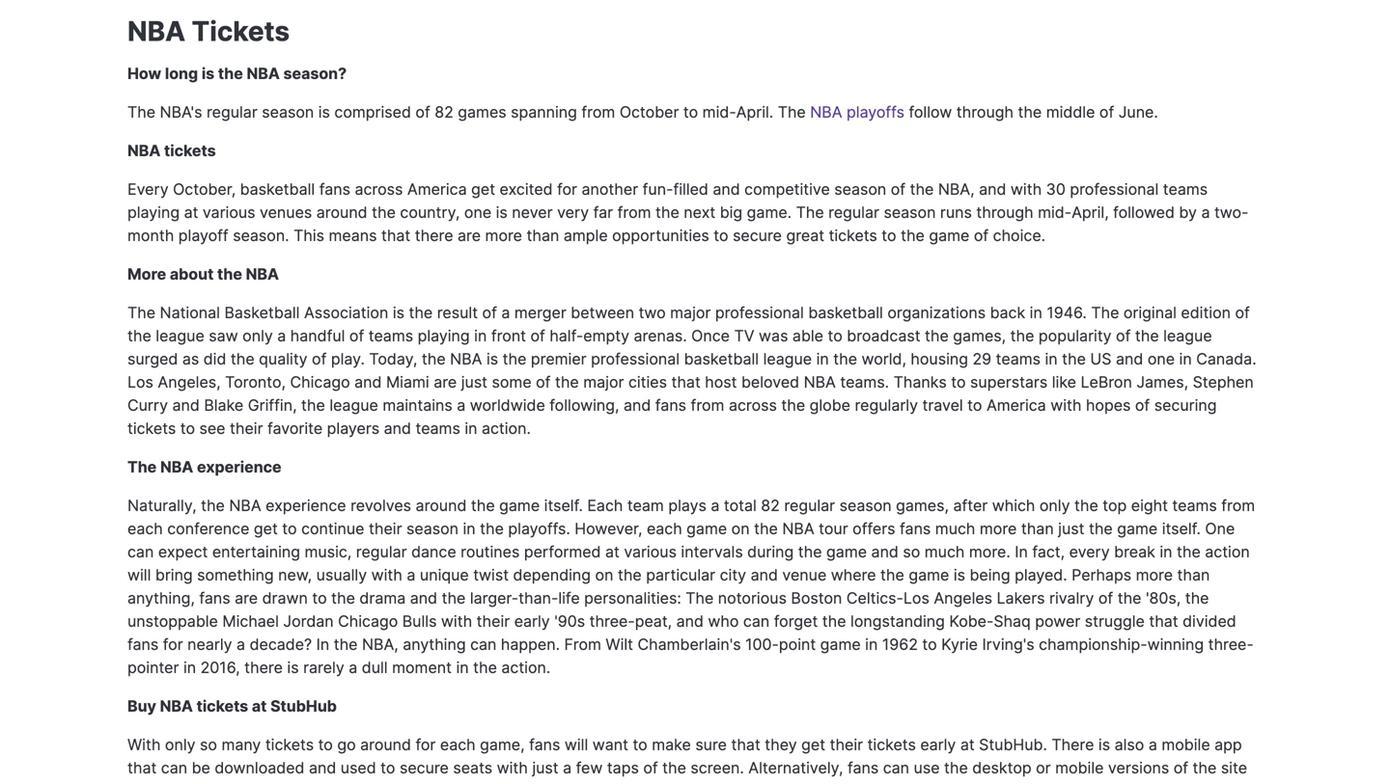 Task type: locate. For each thing, give the bounding box(es) containing it.
excited
[[500, 180, 553, 199]]

was
[[759, 327, 788, 346]]

1 horizontal spatial basketball
[[684, 350, 759, 369]]

a
[[1201, 203, 1210, 222], [501, 304, 510, 322], [277, 327, 286, 346], [457, 396, 466, 415], [711, 497, 720, 516], [407, 566, 416, 585], [237, 636, 245, 655], [349, 659, 357, 678], [1149, 736, 1157, 755], [563, 759, 572, 778]]

1 horizontal spatial professional
[[715, 304, 804, 322]]

various inside naturally, the nba experience revolves around the game itself. each team plays a total 82 regular season games, after which only the top eight teams from each conference get to continue their season in the playoffs. however, each game on the nba tour offers fans much more than just the game itself. one can expect entertaining music, regular dance routines performed at various intervals during the game and so much more. in fact, every break in the action will bring something new, usually with a unique twist depending on the particular city and venue where the game is being played. perhaps more than anything, fans are drawn to the drama and the larger-than-life personalities: the notorious boston celtics-los angeles lakers rivalry of the '80s, the unstoppable michael jordan chicago bulls with their early '90s three-peat, and who can forget the longstanding kobe-shaq power struggle that divided fans for nearly a decade? in the nba, anything can happen. from wilt chamberlain's 100-point game in 1962 to kyrie irving's championship-winning three- pointer in 2016, there is rarely a dull moment in the action.
[[624, 543, 677, 562]]

game inside every october, basketball fans across america get excited for another fun-filled and competitive season of the nba, and with 30 professional teams playing at various venues around the country, one is never very far from the next big game. the regular season runs through mid-april, followed by a two- month playoff season. this means that there are more than ample opportunities to secure great tickets to the game of choice.
[[929, 226, 970, 245]]

1 vertical spatial basketball
[[808, 304, 883, 322]]

professional up april,
[[1070, 180, 1159, 199]]

various down used
[[318, 783, 371, 785]]

just left some
[[461, 373, 488, 392]]

ample
[[564, 226, 608, 245]]

2 horizontal spatial are
[[458, 226, 481, 245]]

1 horizontal spatial are
[[434, 373, 457, 392]]

are up maintains
[[434, 373, 457, 392]]

0 horizontal spatial major
[[583, 373, 624, 392]]

2 horizontal spatial for
[[557, 180, 577, 199]]

2 vertical spatial professional
[[591, 350, 680, 369]]

and down cities on the left of the page
[[624, 396, 651, 415]]

tv
[[734, 327, 755, 346]]

1 horizontal spatial in
[[1015, 543, 1028, 562]]

fans up pointer
[[127, 636, 159, 655]]

and down offers on the bottom of the page
[[871, 543, 899, 562]]

tickets down the downloaded
[[218, 783, 267, 785]]

games, inside the national basketball association is the result of a merger between two major professional basketball organizations back in 1946. the original edition of the league saw only a handful of teams playing in front of half-empty arenas. once tv was able to broadcast the games, the popularity of the league surged as did the quality of play. today, the nba is the premier professional basketball league in the world, housing 29 teams in the us and one in canada. los angeles, toronto, chicago and miami are just some of the major cities that host beloved nba teams. thanks to superstars like lebron james, stephen curry and blake griffin, the league maintains a worldwide following, and fans from across the globe regularly travel to america with hopes of securing tickets to see their favorite players and teams in action.
[[953, 327, 1006, 346]]

each down the team
[[647, 520, 682, 539]]

get up alternatively,
[[802, 736, 826, 755]]

the up popularity
[[1091, 304, 1119, 322]]

1 horizontal spatial across
[[429, 783, 477, 785]]

tickets inside the national basketball association is the result of a merger between two major professional basketball organizations back in 1946. the original edition of the league saw only a handful of teams playing in front of half-empty arenas. once tv was able to broadcast the games, the popularity of the league surged as did the quality of play. today, the nba is the premier professional basketball league in the world, housing 29 teams in the us and one in canada. los angeles, toronto, chicago and miami are just some of the major cities that host beloved nba teams. thanks to superstars like lebron james, stephen curry and blake griffin, the league maintains a worldwide following, and fans from across the globe regularly travel to america with hopes of securing tickets to see their favorite players and teams in action.
[[127, 419, 176, 438]]

0 horizontal spatial only
[[165, 736, 196, 755]]

the down "how"
[[127, 103, 155, 122]]

each down naturally,
[[127, 520, 163, 539]]

larger-
[[470, 589, 519, 608]]

2 vertical spatial various
[[318, 783, 371, 785]]

so up be
[[200, 736, 217, 755]]

maintains
[[383, 396, 453, 415]]

just
[[461, 373, 488, 392], [1058, 520, 1085, 539], [532, 759, 559, 778]]

than up fact,
[[1021, 520, 1054, 539]]

host
[[705, 373, 737, 392]]

fun-
[[643, 180, 673, 199]]

games, up 29
[[953, 327, 1006, 346]]

teams inside naturally, the nba experience revolves around the game itself. each team plays a total 82 regular season games, after which only the top eight teams from each conference get to continue their season in the playoffs. however, each game on the nba tour offers fans much more than just the game itself. one can expect entertaining music, regular dance routines performed at various intervals during the game and so much more. in fact, every break in the action will bring something new, usually with a unique twist depending on the particular city and venue where the game is being played. perhaps more than anything, fans are drawn to the drama and the larger-than-life personalities: the notorious boston celtics-los angeles lakers rivalry of the '80s, the unstoppable michael jordan chicago bulls with their early '90s three-peat, and who can forget the longstanding kobe-shaq power struggle that divided fans for nearly a decade? in the nba, anything can happen. from wilt chamberlain's 100-point game in 1962 to kyrie irving's championship-winning three- pointer in 2016, there is rarely a dull moment in the action.
[[1172, 497, 1217, 516]]

nba's
[[160, 103, 202, 122]]

championship-
[[1039, 636, 1148, 655]]

0 vertical spatial experience
[[197, 458, 282, 477]]

0 vertical spatial across
[[355, 180, 403, 199]]

popularity
[[1039, 327, 1112, 346]]

around up dance
[[416, 497, 467, 516]]

0 horizontal spatial get
[[254, 520, 278, 539]]

a inside every october, basketball fans across america get excited for another fun-filled and competitive season of the nba, and with 30 professional teams playing at various venues around the country, one is never very far from the next big game. the regular season runs through mid-april, followed by a two- month playoff season. this means that there are more than ample opportunities to secure great tickets to the game of choice.
[[1201, 203, 1210, 222]]

never
[[512, 203, 553, 222]]

the up the great
[[796, 203, 824, 222]]

much
[[935, 520, 976, 539], [925, 543, 965, 562]]

1 vertical spatial are
[[434, 373, 457, 392]]

the national basketball association is the result of a merger between two major professional basketball organizations back in 1946. the original edition of the league saw only a handful of teams playing in front of half-empty arenas. once tv was able to broadcast the games, the popularity of the league surged as did the quality of play. today, the nba is the premier professional basketball league in the world, housing 29 teams in the us and one in canada. los angeles, toronto, chicago and miami are just some of the major cities that host beloved nba teams. thanks to superstars like lebron james, stephen curry and blake griffin, the league maintains a worldwide following, and fans from across the globe regularly travel to america with hopes of securing tickets to see their favorite players and teams in action.
[[127, 304, 1257, 438]]

1 horizontal spatial mid-
[[1038, 203, 1072, 222]]

1 horizontal spatial season.
[[683, 783, 740, 785]]

1 vertical spatial get
[[254, 520, 278, 539]]

1 vertical spatial games,
[[896, 497, 949, 516]]

of up 'play.'
[[349, 327, 364, 346]]

teams up "today,"
[[369, 327, 413, 346]]

many
[[222, 736, 261, 755]]

tickets down nba's
[[164, 141, 216, 160]]

divided
[[1183, 613, 1237, 631]]

rarely
[[303, 659, 344, 678]]

season down season? on the top of page
[[262, 103, 314, 122]]

1 vertical spatial on
[[595, 566, 614, 585]]

music,
[[305, 543, 352, 562]]

game down runs
[[929, 226, 970, 245]]

1946.
[[1047, 304, 1087, 322]]

just inside with only so many tickets to go around for each game, fans will want to make sure that they get their tickets early at stubhub. there is also a mobile app that can be downloaded and used to secure seats with just a few taps of the screen. alternatively, fans can use the desktop or mobile versions of the site to purchase tickets to the various games across the country throughout the season.
[[532, 759, 559, 778]]

1 horizontal spatial each
[[440, 736, 476, 755]]

0 horizontal spatial than
[[527, 226, 559, 245]]

national
[[160, 304, 220, 322]]

two-
[[1215, 203, 1249, 222]]

in
[[1030, 304, 1043, 322], [474, 327, 487, 346], [816, 350, 829, 369], [1045, 350, 1058, 369], [1179, 350, 1192, 369], [465, 419, 477, 438], [463, 520, 476, 539], [1160, 543, 1173, 562], [865, 636, 878, 655], [183, 659, 196, 678], [456, 659, 469, 678]]

0 vertical spatial for
[[557, 180, 577, 199]]

0 vertical spatial los
[[127, 373, 153, 392]]

1 horizontal spatial get
[[471, 180, 495, 199]]

and up big
[[713, 180, 740, 199]]

more inside every october, basketball fans across america get excited for another fun-filled and competitive season of the nba, and with 30 professional teams playing at various venues around the country, one is never very far from the next big game. the regular season runs through mid-april, followed by a two- month playoff season. this means that there are more than ample opportunities to secure great tickets to the game of choice.
[[485, 226, 522, 245]]

at inside every october, basketball fans across america get excited for another fun-filled and competitive season of the nba, and with 30 professional teams playing at various venues around the country, one is never very far from the next big game. the regular season runs through mid-april, followed by a two- month playoff season. this means that there are more than ample opportunities to secure great tickets to the game of choice.
[[184, 203, 198, 222]]

america inside the national basketball association is the result of a merger between two major professional basketball organizations back in 1946. the original edition of the league saw only a handful of teams playing in front of half-empty arenas. once tv was able to broadcast the games, the popularity of the league surged as did the quality of play. today, the nba is the premier professional basketball league in the world, housing 29 teams in the us and one in canada. los angeles, toronto, chicago and miami are just some of the major cities that host beloved nba teams. thanks to superstars like lebron james, stephen curry and blake griffin, the league maintains a worldwide following, and fans from across the globe regularly travel to america with hopes of securing tickets to see their favorite players and teams in action.
[[987, 396, 1046, 415]]

action. down the happen.
[[501, 659, 551, 678]]

throughout
[[570, 783, 651, 785]]

in down able
[[816, 350, 829, 369]]

1 vertical spatial games
[[376, 783, 424, 785]]

2 horizontal spatial than
[[1177, 566, 1210, 585]]

nba left tour
[[782, 520, 815, 539]]

early inside with only so many tickets to go around for each game, fans will want to make sure that they get their tickets early at stubhub. there is also a mobile app that can be downloaded and used to secure seats with just a few taps of the screen. alternatively, fans can use the desktop or mobile versions of the site to purchase tickets to the various games across the country throughout the season.
[[920, 736, 956, 755]]

1 horizontal spatial just
[[532, 759, 559, 778]]

across down seats
[[429, 783, 477, 785]]

0 vertical spatial itself.
[[544, 497, 583, 516]]

of right edition
[[1235, 304, 1250, 322]]

nba up naturally,
[[160, 458, 193, 477]]

and up chamberlain's on the bottom
[[676, 613, 704, 631]]

with left 30 at the top of the page
[[1011, 180, 1042, 199]]

being
[[970, 566, 1010, 585]]

0 horizontal spatial professional
[[591, 350, 680, 369]]

los inside naturally, the nba experience revolves around the game itself. each team plays a total 82 regular season games, after which only the top eight teams from each conference get to continue their season in the playoffs. however, each game on the nba tour offers fans much more than just the game itself. one can expect entertaining music, regular dance routines performed at various intervals during the game and so much more. in fact, every break in the action will bring something new, usually with a unique twist depending on the particular city and venue where the game is being played. perhaps more than anything, fans are drawn to the drama and the larger-than-life personalities: the notorious boston celtics-los angeles lakers rivalry of the '80s, the unstoppable michael jordan chicago bulls with their early '90s three-peat, and who can forget the longstanding kobe-shaq power struggle that divided fans for nearly a decade? in the nba, anything can happen. from wilt chamberlain's 100-point game in 1962 to kyrie irving's championship-winning three- pointer in 2016, there is rarely a dull moment in the action.
[[904, 589, 930, 608]]

chicago inside naturally, the nba experience revolves around the game itself. each team plays a total 82 regular season games, after which only the top eight teams from each conference get to continue their season in the playoffs. however, each game on the nba tour offers fans much more than just the game itself. one can expect entertaining music, regular dance routines performed at various intervals during the game and so much more. in fact, every break in the action will bring something new, usually with a unique twist depending on the particular city and venue where the game is being played. perhaps more than anything, fans are drawn to the drama and the larger-than-life personalities: the notorious boston celtics-los angeles lakers rivalry of the '80s, the unstoppable michael jordan chicago bulls with their early '90s three-peat, and who can forget the longstanding kobe-shaq power struggle that divided fans for nearly a decade? in the nba, anything can happen. from wilt chamberlain's 100-point game in 1962 to kyrie irving's championship-winning three- pointer in 2016, there is rarely a dull moment in the action.
[[338, 613, 398, 631]]

1 vertical spatial just
[[1058, 520, 1085, 539]]

1 vertical spatial only
[[1040, 497, 1070, 516]]

0 vertical spatial in
[[1015, 543, 1028, 562]]

1 vertical spatial season.
[[683, 783, 740, 785]]

shaq
[[994, 613, 1031, 631]]

0 vertical spatial basketball
[[240, 180, 315, 199]]

so inside naturally, the nba experience revolves around the game itself. each team plays a total 82 regular season games, after which only the top eight teams from each conference get to continue their season in the playoffs. however, each game on the nba tour offers fans much more than just the game itself. one can expect entertaining music, regular dance routines performed at various intervals during the game and so much more. in fact, every break in the action will bring something new, usually with a unique twist depending on the particular city and venue where the game is being played. perhaps more than anything, fans are drawn to the drama and the larger-than-life personalities: the notorious boston celtics-los angeles lakers rivalry of the '80s, the unstoppable michael jordan chicago bulls with their early '90s three-peat, and who can forget the longstanding kobe-shaq power struggle that divided fans for nearly a decade? in the nba, anything can happen. from wilt chamberlain's 100-point game in 1962 to kyrie irving's championship-winning three- pointer in 2016, there is rarely a dull moment in the action.
[[903, 543, 920, 562]]

0 horizontal spatial on
[[595, 566, 614, 585]]

particular
[[646, 566, 716, 585]]

2 horizontal spatial get
[[802, 736, 826, 755]]

are up michael
[[235, 589, 258, 608]]

league down national
[[156, 327, 204, 346]]

more down never
[[485, 226, 522, 245]]

their inside with only so many tickets to go around for each game, fans will want to make sure that they get their tickets early at stubhub. there is also a mobile app that can be downloaded and used to secure seats with just a few taps of the screen. alternatively, fans can use the desktop or mobile versions of the site to purchase tickets to the various games across the country throughout the season.
[[830, 736, 863, 755]]

0 vertical spatial will
[[127, 566, 151, 585]]

tickets up the downloaded
[[265, 736, 314, 755]]

is left also on the bottom right of the page
[[1099, 736, 1110, 755]]

0 vertical spatial more
[[485, 226, 522, 245]]

purchase
[[147, 783, 214, 785]]

stubhub.
[[979, 736, 1047, 755]]

from down host
[[691, 396, 725, 415]]

and up bulls
[[410, 589, 437, 608]]

1 horizontal spatial major
[[670, 304, 711, 322]]

around inside every october, basketball fans across america get excited for another fun-filled and competitive season of the nba, and with 30 professional teams playing at various venues around the country, one is never very far from the next big game. the regular season runs through mid-april, followed by a two- month playoff season. this means that there are more than ample opportunities to secure great tickets to the game of choice.
[[316, 203, 367, 222]]

in up like
[[1045, 350, 1058, 369]]

0 vertical spatial only
[[242, 327, 273, 346]]

1 vertical spatial than
[[1021, 520, 1054, 539]]

0 vertical spatial three-
[[590, 613, 635, 631]]

america inside every october, basketball fans across america get excited for another fun-filled and competitive season of the nba, and with 30 professional teams playing at various venues around the country, one is never very far from the next big game. the regular season runs through mid-april, followed by a two- month playoff season. this means that there are more than ample opportunities to secure great tickets to the game of choice.
[[407, 180, 467, 199]]

two
[[639, 304, 666, 322]]

league up players
[[330, 396, 378, 415]]

naturally,
[[127, 497, 197, 516]]

1 vertical spatial will
[[565, 736, 588, 755]]

and down angeles,
[[172, 396, 200, 415]]

how long is the nba season?
[[127, 64, 347, 83]]

for inside every october, basketball fans across america get excited for another fun-filled and competitive season of the nba, and with 30 professional teams playing at various venues around the country, one is never very far from the next big game. the regular season runs through mid-april, followed by a two- month playoff season. this means that there are more than ample opportunities to secure great tickets to the game of choice.
[[557, 180, 577, 199]]

country,
[[400, 203, 460, 222]]

of down perhaps
[[1099, 589, 1113, 608]]

1 vertical spatial playing
[[418, 327, 470, 346]]

great
[[786, 226, 825, 245]]

their inside the national basketball association is the result of a merger between two major professional basketball organizations back in 1946. the original edition of the league saw only a handful of teams playing in front of half-empty arenas. once tv was able to broadcast the games, the popularity of the league surged as did the quality of play. today, the nba is the premier professional basketball league in the world, housing 29 teams in the us and one in canada. los angeles, toronto, chicago and miami are just some of the major cities that host beloved nba teams. thanks to superstars like lebron james, stephen curry and blake griffin, the league maintains a worldwide following, and fans from across the globe regularly travel to america with hopes of securing tickets to see their favorite players and teams in action.
[[230, 419, 263, 438]]

broadcast
[[847, 327, 921, 346]]

games
[[458, 103, 507, 122], [376, 783, 424, 785]]

played.
[[1015, 566, 1067, 585]]

teams
[[1163, 180, 1208, 199], [369, 327, 413, 346], [996, 350, 1041, 369], [416, 419, 460, 438], [1172, 497, 1217, 516]]

mid- right october
[[703, 103, 736, 122]]

nba left playoffs
[[810, 103, 842, 122]]

professional up was
[[715, 304, 804, 322]]

to left see
[[180, 419, 195, 438]]

1 vertical spatial around
[[416, 497, 467, 516]]

in left 2016,
[[183, 659, 196, 678]]

0 horizontal spatial early
[[514, 613, 550, 631]]

teams up one at the bottom of the page
[[1172, 497, 1217, 516]]

1 vertical spatial nba,
[[362, 636, 398, 655]]

1 horizontal spatial playing
[[418, 327, 470, 346]]

1 horizontal spatial more
[[980, 520, 1017, 539]]

a up quality
[[277, 327, 286, 346]]

82 inside naturally, the nba experience revolves around the game itself. each team plays a total 82 regular season games, after which only the top eight teams from each conference get to continue their season in the playoffs. however, each game on the nba tour offers fans much more than just the game itself. one can expect entertaining music, regular dance routines performed at various intervals during the game and so much more. in fact, every break in the action will bring something new, usually with a unique twist depending on the particular city and venue where the game is being played. perhaps more than anything, fans are drawn to the drama and the larger-than-life personalities: the notorious boston celtics-los angeles lakers rivalry of the '80s, the unstoppable michael jordan chicago bulls with their early '90s three-peat, and who can forget the longstanding kobe-shaq power struggle that divided fans for nearly a decade? in the nba, anything can happen. from wilt chamberlain's 100-point game in 1962 to kyrie irving's championship-winning three- pointer in 2016, there is rarely a dull moment in the action.
[[761, 497, 780, 516]]

teams up superstars
[[996, 350, 1041, 369]]

teams inside every october, basketball fans across america get excited for another fun-filled and competitive season of the nba, and with 30 professional teams playing at various venues around the country, one is never very far from the next big game. the regular season runs through mid-april, followed by a two- month playoff season. this means that there are more than ample opportunities to secure great tickets to the game of choice.
[[1163, 180, 1208, 199]]

decade?
[[250, 636, 312, 655]]

more up '80s,
[[1136, 566, 1173, 585]]

0 vertical spatial season.
[[233, 226, 289, 245]]

0 vertical spatial playing
[[127, 203, 180, 222]]

premier
[[531, 350, 587, 369]]

fans up country
[[529, 736, 560, 755]]

one inside the national basketball association is the result of a merger between two major professional basketball organizations back in 1946. the original edition of the league saw only a handful of teams playing in front of half-empty arenas. once tv was able to broadcast the games, the popularity of the league surged as did the quality of play. today, the nba is the premier professional basketball league in the world, housing 29 teams in the us and one in canada. los angeles, toronto, chicago and miami are just some of the major cities that host beloved nba teams. thanks to superstars like lebron james, stephen curry and blake griffin, the league maintains a worldwide following, and fans from across the globe regularly travel to america with hopes of securing tickets to see their favorite players and teams in action.
[[1148, 350, 1175, 369]]

early
[[514, 613, 550, 631], [920, 736, 956, 755]]

professional up cities on the left of the page
[[591, 350, 680, 369]]

hopes
[[1086, 396, 1131, 415]]

in left fact,
[[1015, 543, 1028, 562]]

2 vertical spatial for
[[416, 736, 436, 755]]

2 vertical spatial more
[[1136, 566, 1173, 585]]

power
[[1035, 613, 1081, 631]]

a left few
[[563, 759, 572, 778]]

2 horizontal spatial across
[[729, 396, 777, 415]]

1 vertical spatial across
[[729, 396, 777, 415]]

nba tickets
[[127, 15, 290, 48]]

for left game,
[[416, 736, 436, 755]]

forget
[[774, 613, 818, 631]]

1 horizontal spatial so
[[903, 543, 920, 562]]

to down big
[[714, 226, 729, 245]]

from up one at the bottom of the page
[[1222, 497, 1255, 516]]

some
[[492, 373, 532, 392]]

1 horizontal spatial only
[[242, 327, 273, 346]]

for inside with only so many tickets to go around for each game, fans will want to make sure that they get their tickets early at stubhub. there is also a mobile app that can be downloaded and used to secure seats with just a few taps of the screen. alternatively, fans can use the desktop or mobile versions of the site to purchase tickets to the various games across the country throughout the season.
[[416, 736, 436, 755]]

a right by
[[1201, 203, 1210, 222]]

0 horizontal spatial 82
[[435, 103, 454, 122]]

1 vertical spatial mobile
[[1055, 759, 1104, 778]]

0 horizontal spatial playing
[[127, 203, 180, 222]]

0 horizontal spatial will
[[127, 566, 151, 585]]

0 vertical spatial america
[[407, 180, 467, 199]]

from inside naturally, the nba experience revolves around the game itself. each team plays a total 82 regular season games, after which only the top eight teams from each conference get to continue their season in the playoffs. however, each game on the nba tour offers fans much more than just the game itself. one can expect entertaining music, regular dance routines performed at various intervals during the game and so much more. in fact, every break in the action will bring something new, usually with a unique twist depending on the particular city and venue where the game is being played. perhaps more than anything, fans are drawn to the drama and the larger-than-life personalities: the notorious boston celtics-los angeles lakers rivalry of the '80s, the unstoppable michael jordan chicago bulls with their early '90s three-peat, and who can forget the longstanding kobe-shaq power struggle that divided fans for nearly a decade? in the nba, anything can happen. from wilt chamberlain's 100-point game in 1962 to kyrie irving's championship-winning three- pointer in 2016, there is rarely a dull moment in the action.
[[1222, 497, 1255, 516]]

secure left seats
[[400, 759, 449, 778]]

fans inside the national basketball association is the result of a merger between two major professional basketball organizations back in 1946. the original edition of the league saw only a handful of teams playing in front of half-empty arenas. once tv was able to broadcast the games, the popularity of the league surged as did the quality of play. today, the nba is the premier professional basketball league in the world, housing 29 teams in the us and one in canada. los angeles, toronto, chicago and miami are just some of the major cities that host beloved nba teams. thanks to superstars like lebron james, stephen curry and blake griffin, the league maintains a worldwide following, and fans from across the globe regularly travel to america with hopes of securing tickets to see their favorite players and teams in action.
[[655, 396, 686, 415]]

action. inside the national basketball association is the result of a merger between two major professional basketball organizations back in 1946. the original edition of the league saw only a handful of teams playing in front of half-empty arenas. once tv was able to broadcast the games, the popularity of the league surged as did the quality of play. today, the nba is the premier professional basketball league in the world, housing 29 teams in the us and one in canada. los angeles, toronto, chicago and miami are just some of the major cities that host beloved nba teams. thanks to superstars like lebron james, stephen curry and blake griffin, the league maintains a worldwide following, and fans from across the globe regularly travel to america with hopes of securing tickets to see their favorite players and teams in action.
[[482, 419, 531, 438]]

82 right total
[[761, 497, 780, 516]]

the inside naturally, the nba experience revolves around the game itself. each team plays a total 82 regular season games, after which only the top eight teams from each conference get to continue their season in the playoffs. however, each game on the nba tour offers fans much more than just the game itself. one can expect entertaining music, regular dance routines performed at various intervals during the game and so much more. in fact, every break in the action will bring something new, usually with a unique twist depending on the particular city and venue where the game is being played. perhaps more than anything, fans are drawn to the drama and the larger-than-life personalities: the notorious boston celtics-los angeles lakers rivalry of the '80s, the unstoppable michael jordan chicago bulls with their early '90s three-peat, and who can forget the longstanding kobe-shaq power struggle that divided fans for nearly a decade? in the nba, anything can happen. from wilt chamberlain's 100-point game in 1962 to kyrie irving's championship-winning three- pointer in 2016, there is rarely a dull moment in the action.
[[686, 589, 714, 608]]

top
[[1103, 497, 1127, 516]]

the inside every october, basketball fans across america get excited for another fun-filled and competitive season of the nba, and with 30 professional teams playing at various venues around the country, one is never very far from the next big game. the regular season runs through mid-april, followed by a two- month playoff season. this means that there are more than ample opportunities to secure great tickets to the game of choice.
[[796, 203, 824, 222]]

1 horizontal spatial various
[[318, 783, 371, 785]]

during
[[747, 543, 794, 562]]

just inside naturally, the nba experience revolves around the game itself. each team plays a total 82 regular season games, after which only the top eight teams from each conference get to continue their season in the playoffs. however, each game on the nba tour offers fans much more than just the game itself. one can expect entertaining music, regular dance routines performed at various intervals during the game and so much more. in fact, every break in the action will bring something new, usually with a unique twist depending on the particular city and venue where the game is being played. perhaps more than anything, fans are drawn to the drama and the larger-than-life personalities: the notorious boston celtics-los angeles lakers rivalry of the '80s, the unstoppable michael jordan chicago bulls with their early '90s three-peat, and who can forget the longstanding kobe-shaq power struggle that divided fans for nearly a decade? in the nba, anything can happen. from wilt chamberlain's 100-point game in 1962 to kyrie irving's championship-winning three- pointer in 2016, there is rarely a dull moment in the action.
[[1058, 520, 1085, 539]]

tickets right the great
[[829, 226, 877, 245]]

games inside with only so many tickets to go around for each game, fans will want to make sure that they get their tickets early at stubhub. there is also a mobile app that can be downloaded and used to secure seats with just a few taps of the screen. alternatively, fans can use the desktop or mobile versions of the site to purchase tickets to the various games across the country throughout the season.
[[376, 783, 424, 785]]

favorite
[[267, 419, 323, 438]]

more
[[485, 226, 522, 245], [980, 520, 1017, 539], [1136, 566, 1173, 585]]

and down 'play.'
[[354, 373, 382, 392]]

early inside naturally, the nba experience revolves around the game itself. each team plays a total 82 regular season games, after which only the top eight teams from each conference get to continue their season in the playoffs. however, each game on the nba tour offers fans much more than just the game itself. one can expect entertaining music, regular dance routines performed at various intervals during the game and so much more. in fact, every break in the action will bring something new, usually with a unique twist depending on the particular city and venue where the game is being played. perhaps more than anything, fans are drawn to the drama and the larger-than-life personalities: the notorious boston celtics-los angeles lakers rivalry of the '80s, the unstoppable michael jordan chicago bulls with their early '90s three-peat, and who can forget the longstanding kobe-shaq power struggle that divided fans for nearly a decade? in the nba, anything can happen. from wilt chamberlain's 100-point game in 1962 to kyrie irving's championship-winning three- pointer in 2016, there is rarely a dull moment in the action.
[[514, 613, 550, 631]]

0 horizontal spatial mid-
[[703, 103, 736, 122]]

used
[[341, 759, 376, 778]]

only inside with only so many tickets to go around for each game, fans will want to make sure that they get their tickets early at stubhub. there is also a mobile app that can be downloaded and used to secure seats with just a few taps of the screen. alternatively, fans can use the desktop or mobile versions of the site to purchase tickets to the various games across the country throughout the season.
[[165, 736, 196, 755]]

nba tickets
[[127, 141, 216, 160]]

from right far
[[618, 203, 651, 222]]

in down anything
[[456, 659, 469, 678]]

'90s
[[554, 613, 585, 631]]

just inside the national basketball association is the result of a merger between two major professional basketball organizations back in 1946. the original edition of the league saw only a handful of teams playing in front of half-empty arenas. once tv was able to broadcast the games, the popularity of the league surged as did the quality of play. today, the nba is the premier professional basketball league in the world, housing 29 teams in the us and one in canada. los angeles, toronto, chicago and miami are just some of the major cities that host beloved nba teams. thanks to superstars like lebron james, stephen curry and blake griffin, the league maintains a worldwide following, and fans from across the globe regularly travel to america with hopes of securing tickets to see their favorite players and teams in action.
[[461, 373, 488, 392]]

basketball up venues
[[240, 180, 315, 199]]

are
[[458, 226, 481, 245], [434, 373, 457, 392], [235, 589, 258, 608]]

regular up usually at the left
[[356, 543, 407, 562]]

0 horizontal spatial games
[[376, 783, 424, 785]]

that inside naturally, the nba experience revolves around the game itself. each team plays a total 82 regular season games, after which only the top eight teams from each conference get to continue their season in the playoffs. however, each game on the nba tour offers fans much more than just the game itself. one can expect entertaining music, regular dance routines performed at various intervals during the game and so much more. in fact, every break in the action will bring something new, usually with a unique twist depending on the particular city and venue where the game is being played. perhaps more than anything, fans are drawn to the drama and the larger-than-life personalities: the notorious boston celtics-los angeles lakers rivalry of the '80s, the unstoppable michael jordan chicago bulls with their early '90s three-peat, and who can forget the longstanding kobe-shaq power struggle that divided fans for nearly a decade? in the nba, anything can happen. from wilt chamberlain's 100-point game in 1962 to kyrie irving's championship-winning three- pointer in 2016, there is rarely a dull moment in the action.
[[1149, 613, 1178, 631]]

experience
[[197, 458, 282, 477], [266, 497, 346, 516]]

fact,
[[1032, 543, 1065, 562]]

at inside with only so many tickets to go around for each game, fans will want to make sure that they get their tickets early at stubhub. there is also a mobile app that can be downloaded and used to secure seats with just a few taps of the screen. alternatively, fans can use the desktop or mobile versions of the site to purchase tickets to the various games across the country throughout the season.
[[960, 736, 975, 755]]

so
[[903, 543, 920, 562], [200, 736, 217, 755]]

than up '80s,
[[1177, 566, 1210, 585]]

use
[[914, 759, 940, 778]]

league down was
[[763, 350, 812, 369]]

around inside naturally, the nba experience revolves around the game itself. each team plays a total 82 regular season games, after which only the top eight teams from each conference get to continue their season in the playoffs. however, each game on the nba tour offers fans much more than just the game itself. one can expect entertaining music, regular dance routines performed at various intervals during the game and so much more. in fact, every break in the action will bring something new, usually with a unique twist depending on the particular city and venue where the game is being played. perhaps more than anything, fans are drawn to the drama and the larger-than-life personalities: the notorious boston celtics-los angeles lakers rivalry of the '80s, the unstoppable michael jordan chicago bulls with their early '90s three-peat, and who can forget the longstanding kobe-shaq power struggle that divided fans for nearly a decade? in the nba, anything can happen. from wilt chamberlain's 100-point game in 1962 to kyrie irving's championship-winning three- pointer in 2016, there is rarely a dull moment in the action.
[[416, 497, 467, 516]]

0 horizontal spatial for
[[163, 636, 183, 655]]

various inside every october, basketball fans across america get excited for another fun-filled and competitive season of the nba, and with 30 professional teams playing at various venues around the country, one is never very far from the next big game. the regular season runs through mid-april, followed by a two- month playoff season. this means that there are more than ample opportunities to secure great tickets to the game of choice.
[[203, 203, 255, 222]]

are inside naturally, the nba experience revolves around the game itself. each team plays a total 82 regular season games, after which only the top eight teams from each conference get to continue their season in the playoffs. however, each game on the nba tour offers fans much more than just the game itself. one can expect entertaining music, regular dance routines performed at various intervals during the game and so much more. in fact, every break in the action will bring something new, usually with a unique twist depending on the particular city and venue where the game is being played. perhaps more than anything, fans are drawn to the drama and the larger-than-life personalities: the notorious boston celtics-los angeles lakers rivalry of the '80s, the unstoppable michael jordan chicago bulls with their early '90s three-peat, and who can forget the longstanding kobe-shaq power struggle that divided fans for nearly a decade? in the nba, anything can happen. from wilt chamberlain's 100-point game in 1962 to kyrie irving's championship-winning three- pointer in 2016, there is rarely a dull moment in the action.
[[235, 589, 258, 608]]

1 vertical spatial various
[[624, 543, 677, 562]]

more up more.
[[980, 520, 1017, 539]]

0 vertical spatial get
[[471, 180, 495, 199]]

angeles,
[[158, 373, 221, 392]]

0 horizontal spatial three-
[[590, 613, 635, 631]]

bulls
[[402, 613, 437, 631]]

basketball up host
[[684, 350, 759, 369]]

from
[[582, 103, 615, 122], [618, 203, 651, 222], [691, 396, 725, 415], [1222, 497, 1255, 516]]

however,
[[575, 520, 642, 539]]

pointer
[[127, 659, 179, 678]]

their up alternatively,
[[830, 736, 863, 755]]

across down beloved
[[729, 396, 777, 415]]

0 horizontal spatial one
[[464, 203, 492, 222]]

eight
[[1131, 497, 1168, 516]]

0 horizontal spatial basketball
[[240, 180, 315, 199]]

housing
[[911, 350, 968, 369]]

around
[[316, 203, 367, 222], [416, 497, 467, 516], [360, 736, 411, 755]]

is inside every october, basketball fans across america get excited for another fun-filled and competitive season of the nba, and with 30 professional teams playing at various venues around the country, one is never very far from the next big game. the regular season runs through mid-april, followed by a two- month playoff season. this means that there are more than ample opportunities to secure great tickets to the game of choice.
[[496, 203, 508, 222]]

today,
[[369, 350, 417, 369]]

0 vertical spatial are
[[458, 226, 481, 245]]

0 horizontal spatial various
[[203, 203, 255, 222]]

2 horizontal spatial professional
[[1070, 180, 1159, 199]]

comprised
[[334, 103, 411, 122]]

1 vertical spatial 82
[[761, 497, 780, 516]]

merger
[[514, 304, 567, 322]]

one inside every october, basketball fans across america get excited for another fun-filled and competitive season of the nba, and with 30 professional teams playing at various venues around the country, one is never very far from the next big game. the regular season runs through mid-april, followed by a two- month playoff season. this means that there are more than ample opportunities to secure great tickets to the game of choice.
[[464, 203, 492, 222]]

with inside with only so many tickets to go around for each game, fans will want to make sure that they get their tickets early at stubhub. there is also a mobile app that can be downloaded and used to secure seats with just a few taps of the screen. alternatively, fans can use the desktop or mobile versions of the site to purchase tickets to the various games across the country throughout the season.
[[497, 759, 528, 778]]

0 vertical spatial secure
[[733, 226, 782, 245]]

just up country
[[532, 759, 559, 778]]

1 horizontal spatial los
[[904, 589, 930, 608]]

0 horizontal spatial so
[[200, 736, 217, 755]]

2 vertical spatial around
[[360, 736, 411, 755]]

fans inside every october, basketball fans across america get excited for another fun-filled and competitive season of the nba, and with 30 professional teams playing at various venues around the country, one is never very far from the next big game. the regular season runs through mid-april, followed by a two- month playoff season. this means that there are more than ample opportunities to secure great tickets to the game of choice.
[[319, 180, 350, 199]]

thanks
[[894, 373, 947, 392]]

long
[[165, 64, 198, 83]]

to
[[683, 103, 698, 122], [714, 226, 729, 245], [882, 226, 897, 245], [828, 327, 843, 346], [951, 373, 966, 392], [968, 396, 982, 415], [180, 419, 195, 438], [282, 520, 297, 539], [312, 589, 327, 608], [922, 636, 937, 655], [318, 736, 333, 755], [633, 736, 648, 755], [381, 759, 395, 778], [127, 783, 142, 785], [271, 783, 286, 785]]

for for can
[[416, 736, 436, 755]]

entertaining
[[212, 543, 300, 562]]

and left used
[[309, 759, 336, 778]]

playoff
[[178, 226, 229, 245]]

season. inside with only so many tickets to go around for each game, fans will want to make sure that they get their tickets early at stubhub. there is also a mobile app that can be downloaded and used to secure seats with just a few taps of the screen. alternatively, fans can use the desktop or mobile versions of the site to purchase tickets to the various games across the country throughout the season.
[[683, 783, 740, 785]]

0 vertical spatial mid-
[[703, 103, 736, 122]]

0 vertical spatial just
[[461, 373, 488, 392]]

mid- inside every october, basketball fans across america get excited for another fun-filled and competitive season of the nba, and with 30 professional teams playing at various venues around the country, one is never very far from the next big game. the regular season runs through mid-april, followed by a two- month playoff season. this means that there are more than ample opportunities to secure great tickets to the game of choice.
[[1038, 203, 1072, 222]]

for
[[557, 180, 577, 199], [163, 636, 183, 655], [416, 736, 436, 755]]

0 vertical spatial games,
[[953, 327, 1006, 346]]

0 horizontal spatial just
[[461, 373, 488, 392]]

is inside with only so many tickets to go around for each game, fans will want to make sure that they get their tickets early at stubhub. there is also a mobile app that can be downloaded and used to secure seats with just a few taps of the screen. alternatively, fans can use the desktop or mobile versions of the site to purchase tickets to the various games across the country throughout the season.
[[1099, 736, 1110, 755]]

at
[[184, 203, 198, 222], [605, 543, 620, 562], [252, 698, 267, 716], [960, 736, 975, 755]]

2 vertical spatial are
[[235, 589, 258, 608]]

and
[[713, 180, 740, 199], [979, 180, 1006, 199], [1116, 350, 1143, 369], [354, 373, 382, 392], [172, 396, 200, 415], [624, 396, 651, 415], [384, 419, 411, 438], [871, 543, 899, 562], [751, 566, 778, 585], [410, 589, 437, 608], [676, 613, 704, 631], [309, 759, 336, 778]]

are inside every october, basketball fans across america get excited for another fun-filled and competitive season of the nba, and with 30 professional teams playing at various venues around the country, one is never very far from the next big game. the regular season runs through mid-april, followed by a two- month playoff season. this means that there are more than ample opportunities to secure great tickets to the game of choice.
[[458, 226, 481, 245]]

that down with
[[127, 759, 157, 778]]

irving's
[[982, 636, 1035, 655]]

various up particular
[[624, 543, 677, 562]]

front
[[491, 327, 526, 346]]

teams.
[[840, 373, 889, 392]]

0 horizontal spatial in
[[316, 636, 329, 655]]

a right also on the bottom right of the page
[[1149, 736, 1157, 755]]

nba down result
[[450, 350, 482, 369]]

experience down see
[[197, 458, 282, 477]]

unique
[[420, 566, 469, 585]]

next
[[684, 203, 716, 222]]

three- up wilt at the bottom of the page
[[590, 613, 635, 631]]

celtics-
[[847, 589, 904, 608]]

than down never
[[527, 226, 559, 245]]

0 vertical spatial one
[[464, 203, 492, 222]]

secure inside every october, basketball fans across america get excited for another fun-filled and competitive season of the nba, and with 30 professional teams playing at various venues around the country, one is never very far from the next big game. the regular season runs through mid-april, followed by a two- month playoff season. this means that there are more than ample opportunities to secure great tickets to the game of choice.
[[733, 226, 782, 245]]

various
[[203, 203, 255, 222], [624, 543, 677, 562], [318, 783, 371, 785]]

1 vertical spatial major
[[583, 373, 624, 392]]

that inside every october, basketball fans across america get excited for another fun-filled and competitive season of the nba, and with 30 professional teams playing at various venues around the country, one is never very far from the next big game. the regular season runs through mid-april, followed by a two- month playoff season. this means that there are more than ample opportunities to secure great tickets to the game of choice.
[[381, 226, 411, 245]]

0 vertical spatial 82
[[435, 103, 454, 122]]

1 horizontal spatial nba,
[[938, 180, 975, 199]]

0 horizontal spatial nba,
[[362, 636, 398, 655]]

opportunities
[[612, 226, 709, 245]]

around inside with only so many tickets to go around for each game, fans will want to make sure that they get their tickets early at stubhub. there is also a mobile app that can be downloaded and used to secure seats with just a few taps of the screen. alternatively, fans can use the desktop or mobile versions of the site to purchase tickets to the various games across the country throughout the season.
[[360, 736, 411, 755]]

1 horizontal spatial on
[[732, 520, 750, 539]]

worldwide
[[470, 396, 545, 415]]

1 horizontal spatial for
[[416, 736, 436, 755]]



Task type: vqa. For each thing, say whether or not it's contained in the screenshot.
'2 - Eagles' icon
no



Task type: describe. For each thing, give the bounding box(es) containing it.
rivalry
[[1050, 589, 1094, 608]]

30
[[1046, 180, 1066, 199]]

is down front on the left
[[487, 350, 498, 369]]

league down edition
[[1164, 327, 1212, 346]]

every
[[1069, 543, 1110, 562]]

and down maintains
[[384, 419, 411, 438]]

to up 'entertaining'
[[282, 520, 297, 539]]

stubhub
[[270, 698, 337, 716]]

there inside naturally, the nba experience revolves around the game itself. each team plays a total 82 regular season games, after which only the top eight teams from each conference get to continue their season in the playoffs. however, each game on the nba tour offers fans much more than just the game itself. one can expect entertaining music, regular dance routines performed at various intervals during the game and so much more. in fact, every break in the action will bring something new, usually with a unique twist depending on the particular city and venue where the game is being played. perhaps more than anything, fans are drawn to the drama and the larger-than-life personalities: the notorious boston celtics-los angeles lakers rivalry of the '80s, the unstoppable michael jordan chicago bulls with their early '90s three-peat, and who can forget the longstanding kobe-shaq power struggle that divided fans for nearly a decade? in the nba, anything can happen. from wilt chamberlain's 100-point game in 1962 to kyrie irving's championship-winning three- pointer in 2016, there is rarely a dull moment in the action.
[[244, 659, 283, 678]]

game.
[[747, 203, 792, 222]]

october,
[[173, 180, 236, 199]]

nba up globe
[[804, 373, 836, 392]]

get inside every october, basketball fans across america get excited for another fun-filled and competitive season of the nba, and with 30 professional teams playing at various venues around the country, one is never very far from the next big game. the regular season runs through mid-april, followed by a two- month playoff season. this means that there are more than ample opportunities to secure great tickets to the game of choice.
[[471, 180, 495, 199]]

which
[[992, 497, 1035, 516]]

and right us
[[1116, 350, 1143, 369]]

various inside with only so many tickets to go around for each game, fans will want to make sure that they get their tickets early at stubhub. there is also a mobile app that can be downloaded and used to secure seats with just a few taps of the screen. alternatively, fans can use the desktop or mobile versions of the site to purchase tickets to the various games across the country throughout the season.
[[318, 783, 371, 785]]

chicago inside the national basketball association is the result of a merger between two major professional basketball organizations back in 1946. the original edition of the league saw only a handful of teams playing in front of half-empty arenas. once tv was able to broadcast the games, the popularity of the league surged as did the quality of play. today, the nba is the premier professional basketball league in the world, housing 29 teams in the us and one in canada. los angeles, toronto, chicago and miami are just some of the major cities that host beloved nba teams. thanks to superstars like lebron james, stephen curry and blake griffin, the league maintains a worldwide following, and fans from across the globe regularly travel to america with hopes of securing tickets to see their favorite players and teams in action.
[[290, 373, 350, 392]]

angeles
[[934, 589, 993, 608]]

the down more
[[127, 304, 155, 322]]

longstanding
[[851, 613, 945, 631]]

29
[[973, 350, 992, 369]]

site
[[1221, 759, 1247, 778]]

of down premier
[[536, 373, 551, 392]]

in up james,
[[1179, 350, 1192, 369]]

revolves
[[351, 497, 411, 516]]

wilt
[[606, 636, 633, 655]]

saw
[[209, 327, 238, 346]]

of down through
[[974, 226, 989, 245]]

expect
[[158, 543, 208, 562]]

1 vertical spatial in
[[316, 636, 329, 655]]

to up the taps on the left bottom of page
[[633, 736, 648, 755]]

a left dull
[[349, 659, 357, 678]]

a right maintains
[[457, 396, 466, 415]]

beloved
[[741, 373, 799, 392]]

0 vertical spatial much
[[935, 520, 976, 539]]

in down worldwide
[[465, 419, 477, 438]]

kobe-
[[949, 613, 994, 631]]

across inside every october, basketball fans across america get excited for another fun-filled and competitive season of the nba, and with 30 professional teams playing at various venues around the country, one is never very far from the next big game. the regular season runs through mid-april, followed by a two- month playoff season. this means that there are more than ample opportunities to secure great tickets to the game of choice.
[[355, 180, 403, 199]]

superstars
[[970, 373, 1048, 392]]

of up front on the left
[[482, 304, 497, 322]]

taps
[[607, 759, 639, 778]]

a left total
[[711, 497, 720, 516]]

than inside every october, basketball fans across america get excited for another fun-filled and competitive season of the nba, and with 30 professional teams playing at various venues around the country, one is never very far from the next big game. the regular season runs through mid-april, followed by a two- month playoff season. this means that there are more than ample opportunities to secure great tickets to the game of choice.
[[527, 226, 559, 245]]

of right versions
[[1174, 759, 1189, 778]]

with up drama
[[371, 566, 402, 585]]

the up naturally,
[[127, 458, 157, 477]]

only inside naturally, the nba experience revolves around the game itself. each team plays a total 82 regular season games, after which only the top eight teams from each conference get to continue their season in the playoffs. however, each game on the nba tour offers fans much more than just the game itself. one can expect entertaining music, regular dance routines performed at various intervals during the game and so much more. in fact, every break in the action will bring something new, usually with a unique twist depending on the particular city and venue where the game is being played. perhaps more than anything, fans are drawn to the drama and the larger-than-life personalities: the notorious boston celtics-los angeles lakers rivalry of the '80s, the unstoppable michael jordan chicago bulls with their early '90s three-peat, and who can forget the longstanding kobe-shaq power struggle that divided fans for nearly a decade? in the nba, anything can happen. from wilt chamberlain's 100-point game in 1962 to kyrie irving's championship-winning three- pointer in 2016, there is rarely a dull moment in the action.
[[1040, 497, 1070, 516]]

nba playoffs link
[[810, 103, 909, 122]]

jordan
[[283, 613, 334, 631]]

basketball
[[224, 304, 300, 322]]

is down decade? at the bottom of the page
[[287, 659, 299, 678]]

playing inside the national basketball association is the result of a merger between two major professional basketball organizations back in 1946. the original edition of the league saw only a handful of teams playing in front of half-empty arenas. once tv was able to broadcast the games, the popularity of the league surged as did the quality of play. today, the nba is the premier professional basketball league in the world, housing 29 teams in the us and one in canada. los angeles, toronto, chicago and miami are just some of the major cities that host beloved nba teams. thanks to superstars like lebron james, stephen curry and blake griffin, the league maintains a worldwide following, and fans from across the globe regularly travel to america with hopes of securing tickets to see their favorite players and teams in action.
[[418, 327, 470, 346]]

so inside with only so many tickets to go around for each game, fans will want to make sure that they get their tickets early at stubhub. there is also a mobile app that can be downloaded and used to secure seats with just a few taps of the screen. alternatively, fans can use the desktop or mobile versions of the site to purchase tickets to the various games across the country throughout the season.
[[200, 736, 217, 755]]

of right the taps on the left bottom of page
[[643, 759, 658, 778]]

for inside naturally, the nba experience revolves around the game itself. each team plays a total 82 regular season games, after which only the top eight teams from each conference get to continue their season in the playoffs. however, each game on the nba tour offers fans much more than just the game itself. one can expect entertaining music, regular dance routines performed at various intervals during the game and so much more. in fact, every break in the action will bring something new, usually with a unique twist depending on the particular city and venue where the game is being played. perhaps more than anything, fans are drawn to the drama and the larger-than-life personalities: the notorious boston celtics-los angeles lakers rivalry of the '80s, the unstoppable michael jordan chicago bulls with their early '90s three-peat, and who can forget the longstanding kobe-shaq power struggle that divided fans for nearly a decade? in the nba, anything can happen. from wilt chamberlain's 100-point game in 1962 to kyrie irving's championship-winning three- pointer in 2016, there is rarely a dull moment in the action.
[[163, 636, 183, 655]]

that inside the national basketball association is the result of a merger between two major professional basketball organizations back in 1946. the original edition of the league saw only a handful of teams playing in front of half-empty arenas. once tv was able to broadcast the games, the popularity of the league surged as did the quality of play. today, the nba is the premier professional basketball league in the world, housing 29 teams in the us and one in canada. los angeles, toronto, chicago and miami are just some of the major cities that host beloved nba teams. thanks to superstars like lebron james, stephen curry and blake griffin, the league maintains a worldwide following, and fans from across the globe regularly travel to america with hopes of securing tickets to see their favorite players and teams in action.
[[671, 373, 701, 392]]

of down playoffs
[[891, 180, 906, 199]]

of down 'merger'
[[531, 327, 545, 346]]

result
[[437, 304, 478, 322]]

nba up "how"
[[127, 15, 185, 48]]

like
[[1052, 373, 1076, 392]]

to right october
[[683, 103, 698, 122]]

there inside every october, basketball fans across america get excited for another fun-filled and competitive season of the nba, and with 30 professional teams playing at various venues around the country, one is never very far from the next big game. the regular season runs through mid-april, followed by a two- month playoff season. this means that there are more than ample opportunities to secure great tickets to the game of choice.
[[415, 226, 453, 245]]

get inside with only so many tickets to go around for each game, fans will want to make sure that they get their tickets early at stubhub. there is also a mobile app that can be downloaded and used to secure seats with just a few taps of the screen. alternatively, fans can use the desktop or mobile versions of the site to purchase tickets to the various games across the country throughout the season.
[[802, 736, 826, 755]]

of down handful
[[312, 350, 327, 369]]

from inside the national basketball association is the result of a merger between two major professional basketball organizations back in 1946. the original edition of the league saw only a handful of teams playing in front of half-empty arenas. once tv was able to broadcast the games, the popularity of the league surged as did the quality of play. today, the nba is the premier professional basketball league in the world, housing 29 teams in the us and one in canada. los angeles, toronto, chicago and miami are just some of the major cities that host beloved nba teams. thanks to superstars like lebron james, stephen curry and blake griffin, the league maintains a worldwide following, and fans from across the globe regularly travel to america with hopes of securing tickets to see their favorite players and teams in action.
[[691, 396, 725, 415]]

will inside with only so many tickets to go around for each game, fans will want to make sure that they get their tickets early at stubhub. there is also a mobile app that can be downloaded and used to secure seats with just a few taps of the screen. alternatively, fans can use the desktop or mobile versions of the site to purchase tickets to the various games across the country throughout the season.
[[565, 736, 588, 755]]

at inside naturally, the nba experience revolves around the game itself. each team plays a total 82 regular season games, after which only the top eight teams from each conference get to continue their season in the playoffs. however, each game on the nba tour offers fans much more than just the game itself. one can expect entertaining music, regular dance routines performed at various intervals during the game and so much more. in fact, every break in the action will bring something new, usually with a unique twist depending on the particular city and venue where the game is being played. perhaps more than anything, fans are drawn to the drama and the larger-than-life personalities: the notorious boston celtics-los angeles lakers rivalry of the '80s, the unstoppable michael jordan chicago bulls with their early '90s three-peat, and who can forget the longstanding kobe-shaq power struggle that divided fans for nearly a decade? in the nba, anything can happen. from wilt chamberlain's 100-point game in 1962 to kyrie irving's championship-winning three- pointer in 2016, there is rarely a dull moment in the action.
[[605, 543, 620, 562]]

their down revolves at the left bottom of the page
[[369, 520, 402, 539]]

depending
[[513, 566, 591, 585]]

desktop
[[973, 759, 1032, 778]]

season. inside every october, basketball fans across america get excited for another fun-filled and competitive season of the nba, and with 30 professional teams playing at various venues around the country, one is never very far from the next big game. the regular season runs through mid-april, followed by a two- month playoff season. this means that there are more than ample opportunities to secure great tickets to the game of choice.
[[233, 226, 289, 245]]

miami
[[386, 373, 429, 392]]

team
[[627, 497, 664, 516]]

in left front on the left
[[474, 327, 487, 346]]

secure inside with only so many tickets to go around for each game, fans will want to make sure that they get their tickets early at stubhub. there is also a mobile app that can be downloaded and used to secure seats with just a few taps of the screen. alternatively, fans can use the desktop or mobile versions of the site to purchase tickets to the various games across the country throughout the season.
[[400, 759, 449, 778]]

canada.
[[1196, 350, 1257, 369]]

0 horizontal spatial each
[[127, 520, 163, 539]]

regularly
[[855, 396, 918, 415]]

only inside the national basketball association is the result of a merger between two major professional basketball organizations back in 1946. the original edition of the league saw only a handful of teams playing in front of half-empty arenas. once tv was able to broadcast the games, the popularity of the league surged as did the quality of play. today, the nba is the premier professional basketball league in the world, housing 29 teams in the us and one in canada. los angeles, toronto, chicago and miami are just some of the major cities that host beloved nba teams. thanks to superstars like lebron james, stephen curry and blake griffin, the league maintains a worldwide following, and fans from across the globe regularly travel to america with hopes of securing tickets to see their favorite players and teams in action.
[[242, 327, 273, 346]]

and up through
[[979, 180, 1006, 199]]

life
[[558, 589, 580, 608]]

buy
[[127, 698, 156, 716]]

0 vertical spatial on
[[732, 520, 750, 539]]

2 horizontal spatial basketball
[[808, 304, 883, 322]]

boston
[[791, 589, 842, 608]]

nba up basketball
[[246, 265, 279, 284]]

a down dance
[[407, 566, 416, 585]]

personalities:
[[584, 589, 681, 608]]

are inside the national basketball association is the result of a merger between two major professional basketball organizations back in 1946. the original edition of the league saw only a handful of teams playing in front of half-empty arenas. once tv was able to broadcast the games, the popularity of the league surged as did the quality of play. today, the nba is the premier professional basketball league in the world, housing 29 teams in the us and one in canada. los angeles, toronto, chicago and miami are just some of the major cities that host beloved nba teams. thanks to superstars like lebron james, stephen curry and blake griffin, the league maintains a worldwide following, and fans from across the globe regularly travel to america with hopes of securing tickets to see their favorite players and teams in action.
[[434, 373, 457, 392]]

also
[[1115, 736, 1144, 755]]

by
[[1179, 203, 1197, 222]]

nba, inside naturally, the nba experience revolves around the game itself. each team plays a total 82 regular season games, after which only the top eight teams from each conference get to continue their season in the playoffs. however, each game on the nba tour offers fans much more than just the game itself. one can expect entertaining music, regular dance routines performed at various intervals during the game and so much more. in fact, every break in the action will bring something new, usually with a unique twist depending on the particular city and venue where the game is being played. perhaps more than anything, fans are drawn to the drama and the larger-than-life personalities: the notorious boston celtics-los angeles lakers rivalry of the '80s, the unstoppable michael jordan chicago bulls with their early '90s three-peat, and who can forget the longstanding kobe-shaq power struggle that divided fans for nearly a decade? in the nba, anything can happen. from wilt chamberlain's 100-point game in 1962 to kyrie irving's championship-winning three- pointer in 2016, there is rarely a dull moment in the action.
[[362, 636, 398, 655]]

april.
[[736, 103, 774, 122]]

their down larger-
[[477, 613, 510, 631]]

one
[[1205, 520, 1235, 539]]

continue
[[301, 520, 364, 539]]

october
[[620, 103, 679, 122]]

and inside with only so many tickets to go around for each game, fans will want to make sure that they get their tickets early at stubhub. there is also a mobile app that can be downloaded and used to secure seats with just a few taps of the screen. alternatively, fans can use the desktop or mobile versions of the site to purchase tickets to the various games across the country throughout the season.
[[309, 759, 336, 778]]

2 vertical spatial basketball
[[684, 350, 759, 369]]

can up purchase
[[161, 759, 187, 778]]

professional inside every october, basketball fans across america get excited for another fun-filled and competitive season of the nba, and with 30 professional teams playing at various venues around the country, one is never very far from the next big game. the regular season runs through mid-april, followed by a two- month playoff season. this means that there are more than ample opportunities to secure great tickets to the game of choice.
[[1070, 180, 1159, 199]]

to up 'jordan'
[[312, 589, 327, 608]]

1962
[[882, 636, 918, 655]]

and down during
[[751, 566, 778, 585]]

nba right buy
[[160, 698, 193, 716]]

for for never
[[557, 180, 577, 199]]

basketball inside every october, basketball fans across america get excited for another fun-filled and competitive season of the nba, and with 30 professional teams playing at various venues around the country, one is never very far from the next big game. the regular season runs through mid-april, followed by a two- month playoff season. this means that there are more than ample opportunities to secure great tickets to the game of choice.
[[240, 180, 315, 199]]

fans right offers on the bottom of the page
[[900, 520, 931, 539]]

of right comprised
[[416, 103, 430, 122]]

handful
[[290, 327, 345, 346]]

season up offers on the bottom of the page
[[840, 497, 892, 516]]

the nba experience
[[127, 458, 282, 477]]

is up "today,"
[[393, 304, 405, 322]]

with inside the national basketball association is the result of a merger between two major professional basketball organizations back in 1946. the original edition of the league saw only a handful of teams playing in front of half-empty arenas. once tv was able to broadcast the games, the popularity of the league surged as did the quality of play. today, the nba is the premier professional basketball league in the world, housing 29 teams in the us and one in canada. los angeles, toronto, chicago and miami are just some of the major cities that host beloved nba teams. thanks to superstars like lebron james, stephen curry and blake griffin, the league maintains a worldwide following, and fans from across the globe regularly travel to america with hopes of securing tickets to see their favorite players and teams in action.
[[1051, 396, 1082, 415]]

of down original
[[1116, 327, 1131, 346]]

to down the downloaded
[[271, 783, 286, 785]]

competitive
[[745, 180, 830, 199]]

nba up every
[[127, 141, 161, 160]]

blake
[[204, 396, 244, 415]]

with
[[127, 736, 161, 755]]

from left october
[[582, 103, 615, 122]]

2 horizontal spatial each
[[647, 520, 682, 539]]

at up many
[[252, 698, 267, 716]]

'80s,
[[1146, 589, 1181, 608]]

season right competitive
[[834, 180, 887, 199]]

regular up tour
[[784, 497, 835, 516]]

about
[[170, 265, 214, 284]]

or
[[1036, 759, 1051, 778]]

tickets
[[192, 15, 290, 48]]

game up angeles
[[909, 566, 949, 585]]

action
[[1205, 543, 1250, 562]]

action. inside naturally, the nba experience revolves around the game itself. each team plays a total 82 regular season games, after which only the top eight teams from each conference get to continue their season in the playoffs. however, each game on the nba tour offers fans much more than just the game itself. one can expect entertaining music, regular dance routines performed at various intervals during the game and so much more. in fact, every break in the action will bring something new, usually with a unique twist depending on the particular city and venue where the game is being played. perhaps more than anything, fans are drawn to the drama and the larger-than-life personalities: the notorious boston celtics-los angeles lakers rivalry of the '80s, the unstoppable michael jordan chicago bulls with their early '90s three-peat, and who can forget the longstanding kobe-shaq power struggle that divided fans for nearly a decade? in the nba, anything can happen. from wilt chamberlain's 100-point game in 1962 to kyrie irving's championship-winning three- pointer in 2016, there is rarely a dull moment in the action.
[[501, 659, 551, 678]]

playoffs
[[847, 103, 905, 122]]

globe
[[810, 396, 851, 415]]

tour
[[819, 520, 848, 539]]

nba, inside every october, basketball fans across america get excited for another fun-filled and competitive season of the nba, and with 30 professional teams playing at various venues around the country, one is never very far from the next big game. the regular season runs through mid-april, followed by a two- month playoff season. this means that there are more than ample opportunities to secure great tickets to the game of choice.
[[938, 180, 975, 199]]

tickets down 2016,
[[197, 698, 248, 716]]

los inside the national basketball association is the result of a merger between two major professional basketball organizations back in 1946. the original edition of the league saw only a handful of teams playing in front of half-empty arenas. once tv was able to broadcast the games, the popularity of the league surged as did the quality of play. today, the nba is the premier professional basketball league in the world, housing 29 teams in the us and one in canada. los angeles, toronto, chicago and miami are just some of the major cities that host beloved nba teams. thanks to superstars like lebron james, stephen curry and blake griffin, the league maintains a worldwide following, and fans from across the globe regularly travel to america with hopes of securing tickets to see their favorite players and teams in action.
[[127, 373, 153, 392]]

nba up conference
[[229, 497, 261, 516]]

plays
[[668, 497, 707, 516]]

every
[[127, 180, 169, 199]]

with only so many tickets to go around for each game, fans will want to make sure that they get their tickets early at stubhub. there is also a mobile app that can be downloaded and used to secure seats with just a few taps of the screen. alternatively, fans can use the desktop or mobile versions of the site to purchase tickets to the various games across the country throughout the season.
[[127, 736, 1247, 785]]

notorious
[[718, 589, 787, 608]]

to right the great
[[882, 226, 897, 245]]

of inside naturally, the nba experience revolves around the game itself. each team plays a total 82 regular season games, after which only the top eight teams from each conference get to continue their season in the playoffs. however, each game on the nba tour offers fans much more than just the game itself. one can expect entertaining music, regular dance routines performed at various intervals during the game and so much more. in fact, every break in the action will bring something new, usually with a unique twist depending on the particular city and venue where the game is being played. perhaps more than anything, fans are drawn to the drama and the larger-than-life personalities: the notorious boston celtics-los angeles lakers rivalry of the '80s, the unstoppable michael jordan chicago bulls with their early '90s three-peat, and who can forget the longstanding kobe-shaq power struggle that divided fans for nearly a decade? in the nba, anything can happen. from wilt chamberlain's 100-point game in 1962 to kyrie irving's championship-winning three- pointer in 2016, there is rarely a dull moment in the action.
[[1099, 589, 1113, 608]]

is up angeles
[[954, 566, 965, 585]]

to left go
[[318, 736, 333, 755]]

game up where at the right bottom
[[826, 543, 867, 562]]

offers
[[853, 520, 895, 539]]

a down michael
[[237, 636, 245, 655]]

tickets up use
[[868, 736, 916, 755]]

nearly
[[187, 636, 232, 655]]

each inside with only so many tickets to go around for each game, fans will want to make sure that they get their tickets early at stubhub. there is also a mobile app that can be downloaded and used to secure seats with just a few taps of the screen. alternatively, fans can use the desktop or mobile versions of the site to purchase tickets to the various games across the country throughout the season.
[[440, 736, 476, 755]]

versions
[[1108, 759, 1169, 778]]

winning
[[1148, 636, 1204, 655]]

1 vertical spatial more
[[980, 520, 1017, 539]]

experience inside naturally, the nba experience revolves around the game itself. each team plays a total 82 regular season games, after which only the top eight teams from each conference get to continue their season in the playoffs. however, each game on the nba tour offers fans much more than just the game itself. one can expect entertaining music, regular dance routines performed at various intervals during the game and so much more. in fact, every break in the action will bring something new, usually with a unique twist depending on the particular city and venue where the game is being played. perhaps more than anything, fans are drawn to the drama and the larger-than-life personalities: the notorious boston celtics-los angeles lakers rivalry of the '80s, the unstoppable michael jordan chicago bulls with their early '90s three-peat, and who can forget the longstanding kobe-shaq power struggle that divided fans for nearly a decade? in the nba, anything can happen. from wilt chamberlain's 100-point game in 1962 to kyrie irving's championship-winning three- pointer in 2016, there is rarely a dull moment in the action.
[[266, 497, 346, 516]]

stephen
[[1193, 373, 1254, 392]]

teams down maintains
[[416, 419, 460, 438]]

season up dance
[[406, 520, 459, 539]]

2016,
[[200, 659, 240, 678]]

with up anything
[[441, 613, 472, 631]]

in up routines
[[463, 520, 476, 539]]

is down season? on the top of page
[[318, 103, 330, 122]]

fans left use
[[848, 759, 879, 778]]

toronto,
[[225, 373, 286, 392]]

middle
[[1046, 103, 1095, 122]]

1 vertical spatial three-
[[1208, 636, 1254, 655]]

across inside the national basketball association is the result of a merger between two major professional basketball organizations back in 1946. the original edition of the league saw only a handful of teams playing in front of half-empty arenas. once tv was able to broadcast the games, the popularity of the league surged as did the quality of play. today, the nba is the premier professional basketball league in the world, housing 29 teams in the us and one in canada. los angeles, toronto, chicago and miami are just some of the major cities that host beloved nba teams. thanks to superstars like lebron james, stephen curry and blake griffin, the league maintains a worldwide following, and fans from across the globe regularly travel to america with hopes of securing tickets to see their favorite players and teams in action.
[[729, 396, 777, 415]]

playing inside every october, basketball fans across america get excited for another fun-filled and competitive season of the nba, and with 30 professional teams playing at various venues around the country, one is never very far from the next big game. the regular season runs through mid-april, followed by a two- month playoff season. this means that there are more than ample opportunities to secure great tickets to the game of choice.
[[127, 203, 180, 222]]

game up break
[[1117, 520, 1158, 539]]

go
[[337, 736, 356, 755]]

arenas.
[[634, 327, 687, 346]]

1 vertical spatial itself.
[[1162, 520, 1201, 539]]

regular inside every october, basketball fans across america get excited for another fun-filled and competitive season of the nba, and with 30 professional teams playing at various venues around the country, one is never very far from the next big game. the regular season runs through mid-april, followed by a two- month playoff season. this means that there are more than ample opportunities to secure great tickets to the game of choice.
[[829, 203, 880, 222]]

with inside every october, basketball fans across america get excited for another fun-filled and competitive season of the nba, and with 30 professional teams playing at various venues around the country, one is never very far from the next big game. the regular season runs through mid-april, followed by a two- month playoff season. this means that there are more than ample opportunities to secure great tickets to the game of choice.
[[1011, 180, 1042, 199]]

fans down something
[[199, 589, 230, 608]]

game up playoffs.
[[499, 497, 540, 516]]

1 horizontal spatial games
[[458, 103, 507, 122]]

performed
[[524, 543, 601, 562]]

across inside with only so many tickets to go around for each game, fans will want to make sure that they get their tickets early at stubhub. there is also a mobile app that can be downloaded and used to secure seats with just a few taps of the screen. alternatively, fans can use the desktop or mobile versions of the site to purchase tickets to the various games across the country throughout the season.
[[429, 783, 477, 785]]

world,
[[862, 350, 907, 369]]

get inside naturally, the nba experience revolves around the game itself. each team plays a total 82 regular season games, after which only the top eight teams from each conference get to continue their season in the playoffs. however, each game on the nba tour offers fans much more than just the game itself. one can expect entertaining music, regular dance routines performed at various intervals during the game and so much more. in fact, every break in the action will bring something new, usually with a unique twist depending on the particular city and venue where the game is being played. perhaps more than anything, fans are drawn to the drama and the larger-than-life personalities: the notorious boston celtics-los angeles lakers rivalry of the '80s, the unstoppable michael jordan chicago bulls with their early '90s three-peat, and who can forget the longstanding kobe-shaq power struggle that divided fans for nearly a decade? in the nba, anything can happen. from wilt chamberlain's 100-point game in 1962 to kyrie irving's championship-winning three- pointer in 2016, there is rarely a dull moment in the action.
[[254, 520, 278, 539]]

1 vertical spatial much
[[925, 543, 965, 562]]

lebron
[[1081, 373, 1132, 392]]

1 vertical spatial professional
[[715, 304, 804, 322]]

0 horizontal spatial mobile
[[1055, 759, 1104, 778]]

games, inside naturally, the nba experience revolves around the game itself. each team plays a total 82 regular season games, after which only the top eight teams from each conference get to continue their season in the playoffs. however, each game on the nba tour offers fans much more than just the game itself. one can expect entertaining music, regular dance routines performed at various intervals during the game and so much more. in fact, every break in the action will bring something new, usually with a unique twist depending on the particular city and venue where the game is being played. perhaps more than anything, fans are drawn to the drama and the larger-than-life personalities: the notorious boston celtics-los angeles lakers rivalry of the '80s, the unstoppable michael jordan chicago bulls with their early '90s three-peat, and who can forget the longstanding kobe-shaq power struggle that divided fans for nearly a decade? in the nba, anything can happen. from wilt chamberlain's 100-point game in 1962 to kyrie irving's championship-winning three- pointer in 2016, there is rarely a dull moment in the action.
[[896, 497, 949, 516]]

season left runs
[[884, 203, 936, 222]]

2 vertical spatial than
[[1177, 566, 1210, 585]]

is right long
[[202, 64, 214, 83]]

of down james,
[[1135, 396, 1150, 415]]

be
[[192, 759, 210, 778]]

big
[[720, 203, 743, 222]]

point
[[779, 636, 816, 655]]

can down notorious
[[743, 613, 770, 631]]

will inside naturally, the nba experience revolves around the game itself. each team plays a total 82 regular season games, after which only the top eight teams from each conference get to continue their season in the playoffs. however, each game on the nba tour offers fans much more than just the game itself. one can expect entertaining music, regular dance routines performed at various intervals during the game and so much more. in fact, every break in the action will bring something new, usually with a unique twist depending on the particular city and venue where the game is being played. perhaps more than anything, fans are drawn to the drama and the larger-than-life personalities: the notorious boston celtics-los angeles lakers rivalry of the '80s, the unstoppable michael jordan chicago bulls with their early '90s three-peat, and who can forget the longstanding kobe-shaq power struggle that divided fans for nearly a decade? in the nba, anything can happen. from wilt chamberlain's 100-point game in 1962 to kyrie irving's championship-winning three- pointer in 2016, there is rarely a dull moment in the action.
[[127, 566, 151, 585]]

that right sure
[[731, 736, 761, 755]]

another
[[582, 180, 638, 199]]

more.
[[969, 543, 1011, 562]]

chamberlain's
[[638, 636, 741, 655]]

from inside every october, basketball fans across america get excited for another fun-filled and competitive season of the nba, and with 30 professional teams playing at various venues around the country, one is never very far from the next big game. the regular season runs through mid-april, followed by a two- month playoff season. this means that there are more than ample opportunities to secure great tickets to the game of choice.
[[618, 203, 651, 222]]

can left the happen.
[[470, 636, 497, 655]]

can left use
[[883, 759, 910, 778]]

conference
[[167, 520, 249, 539]]

tickets inside every october, basketball fans across america get excited for another fun-filled and competitive season of the nba, and with 30 professional teams playing at various venues around the country, one is never very far from the next big game. the regular season runs through mid-april, followed by a two- month playoff season. this means that there are more than ample opportunities to secure great tickets to the game of choice.
[[829, 226, 877, 245]]

can left expect
[[127, 543, 154, 562]]

game up the intervals on the bottom
[[687, 520, 727, 539]]

1 horizontal spatial than
[[1021, 520, 1054, 539]]

runs
[[940, 203, 972, 222]]

able
[[793, 327, 824, 346]]

how
[[127, 64, 161, 83]]

players
[[327, 419, 380, 438]]

filled
[[673, 180, 709, 199]]

1 horizontal spatial mobile
[[1162, 736, 1210, 755]]

quality
[[259, 350, 308, 369]]

0 vertical spatial major
[[670, 304, 711, 322]]



